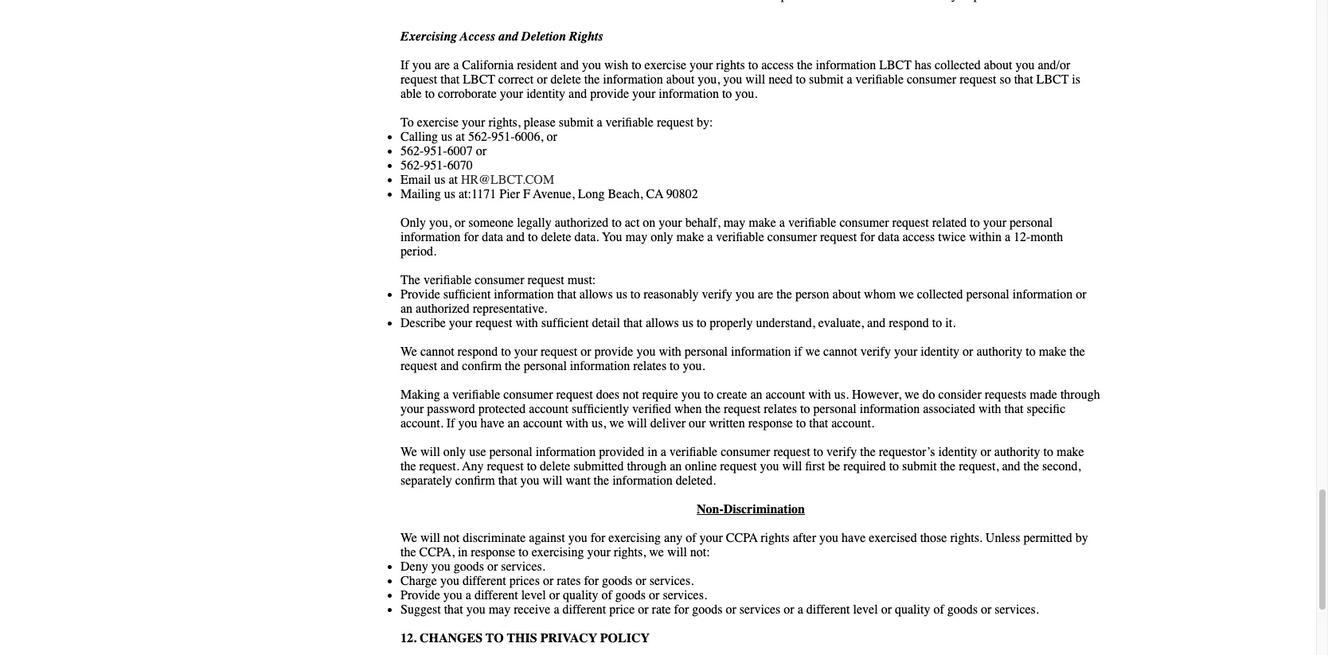 Task type: describe. For each thing, give the bounding box(es) containing it.
you
[[602, 230, 623, 245]]

1 vertical spatial allows
[[646, 316, 679, 331]]

avenue,
[[533, 187, 575, 202]]

us right calling
[[441, 130, 453, 144]]

services
[[740, 603, 781, 617]]

12.  changes to this privacy policy
[[401, 632, 650, 646]]

period.
[[401, 245, 437, 259]]

request right online
[[720, 460, 757, 474]]

us right email
[[434, 173, 446, 187]]

verifiable inside the verifiable consumer request must: provide sufficient information that allows us to reasonably verify you                 are the person about whom we collected personal information or an                 authorized representative. describe your request with sufficient detail that allows us to properly                 understand, evaluate, and respond to it.
[[424, 273, 472, 288]]

you inside the verifiable consumer request must: provide sufficient information that allows us to reasonably verify you                 are the person about whom we collected personal information or an                 authorized representative. describe your request with sufficient detail that allows us to properly                 understand, evaluate, and respond to it.
[[736, 288, 755, 302]]

different left prices
[[463, 574, 506, 589]]

policy
[[601, 632, 650, 646]]

discriminate
[[463, 531, 526, 546]]

2 horizontal spatial about
[[985, 58, 1013, 73]]

only inside we will only use personal information provided in a verifiable consumer             request to verify the requestor's identity or authority to make the             request. any request to delete submitted through an online request you will             first be required to submit the request, and the second, separately confirm             that you will want the information deleted.
[[444, 445, 466, 460]]

and right access
[[499, 29, 519, 44]]

us.
[[835, 388, 849, 402]]

password
[[427, 402, 475, 417]]

in inside we will not discriminate against you for exercising any of your ccpa rights             after you have exercised those rights. unless permitted by the ccpa, in             response to exercising your rights, we will not: deny you goods or services. charge you different prices or rates for goods or services. provide you a different level or quality of goods or services. suggest that you may receive a different price or rate for goods or                 services or a different level or quality of goods or services.
[[458, 546, 468, 560]]

a inside to exercise your rights, please submit a verifiable request by: calling us at 562-951-6006, or 562-951-6007 or 562-951-6070 email us at hr@lbct.com mailing us at:1171 pier f avenue, long beach, ca 90802
[[597, 116, 603, 130]]

person
[[796, 288, 830, 302]]

specific
[[1027, 402, 1066, 417]]

request up person on the right of the page
[[821, 230, 857, 245]]

562- up email
[[401, 144, 424, 159]]

different up to
[[475, 589, 518, 603]]

with inside we cannot respond to your request or provide you with personal information             if we cannot verify your identity or authority to make the request and             confirm the personal information relates to you.
[[659, 345, 682, 359]]

different up privacy
[[563, 603, 607, 617]]

by:
[[697, 116, 713, 130]]

exercise inside to exercise your rights, please submit a verifiable request by: calling us at 562-951-6006, or 562-951-6007 or 562-951-6070 email us at hr@lbct.com mailing us at:1171 pier f avenue, long beach, ca 90802
[[417, 116, 459, 130]]

only you, or someone legally authorized to act on your behalf, may make a             verifiable consumer request related to your personal information for data             and to delete data. you may only make a verifiable consumer request for             data access twice within a 12-month period.
[[401, 216, 1064, 259]]

make right on on the left of page
[[677, 230, 704, 245]]

1 horizontal spatial lbct
[[880, 58, 912, 73]]

with left us,
[[566, 417, 589, 431]]

make right "behalf,"
[[749, 216, 777, 230]]

that inside we will only use personal information provided in a verifiable consumer             request to verify the requestor's identity or authority to make the             request. any request to delete submitted through an online request you will             first be required to submit the request, and the second, separately confirm             that you will want the information deleted.
[[498, 474, 518, 488]]

the inside making a verifiable consumer request does not require you to create an             account with us. however, we do consider requests made through your             password protected account sufficiently verified when the request relates             to personal information associated with that specific account. if you have             an account with us, we will deliver our written response to that account.
[[706, 402, 721, 417]]

for right rates
[[584, 574, 599, 589]]

about inside the verifiable consumer request must: provide sufficient information that allows us to reasonably verify you                 are the person about whom we collected personal information or an                 authorized representative. describe your request with sufficient detail that allows us to properly                 understand, evaluate, and respond to it.
[[833, 288, 861, 302]]

a right on on the left of page
[[708, 230, 713, 245]]

submit inside we will only use personal information provided in a verifiable consumer             request to verify the requestor's identity or authority to make the             request. any request to delete submitted through an online request you will             first be required to submit the request, and the second, separately confirm             that you will want the information deleted.
[[903, 460, 937, 474]]

request left must:
[[528, 273, 565, 288]]

collected inside if you are a california resident and you wish to exercise your rights to             access the information lbct has collected about you and/or request that             lbct correct or delete the information about you, you will need to submit a             verifiable consumer request so that lbct is able to corroborate your             identity and provide your information to you.
[[935, 58, 981, 73]]

0 vertical spatial at
[[456, 130, 465, 144]]

requests
[[985, 388, 1027, 402]]

and/or
[[1038, 58, 1071, 73]]

for right against
[[591, 531, 606, 546]]

rights.
[[951, 531, 983, 546]]

data.
[[575, 230, 599, 245]]

any
[[665, 531, 683, 546]]

identity inside we will only use personal information provided in a verifiable consumer             request to verify the requestor's identity or authority to make the             request. any request to delete submitted through an online request you will             first be required to submit the request, and the second, separately confirm             that you will want the information deleted.
[[939, 445, 978, 460]]

information down month
[[1013, 288, 1073, 302]]

that right representative.
[[558, 288, 577, 302]]

month
[[1031, 230, 1064, 245]]

you up discrimination
[[760, 460, 780, 474]]

the inside the verifiable consumer request must: provide sufficient information that allows us to reasonably verify you                 are the person about whom we collected personal information or an                 authorized representative. describe your request with sufficient detail that allows us to properly                 understand, evaluate, and respond to it.
[[777, 288, 793, 302]]

request right describe
[[476, 316, 513, 331]]

for down at:1171
[[464, 230, 479, 245]]

you down the exercising
[[412, 58, 432, 73]]

response inside we will not discriminate against you for exercising any of your ccpa rights             after you have exercised those rights. unless permitted by the ccpa, in             response to exercising your rights, we will not: deny you goods or services. charge you different prices or rates for goods or services. provide you a different level or quality of goods or services. suggest that you may receive a different price or rate for goods or                 services or a different level or quality of goods or services.
[[471, 546, 516, 560]]

0 vertical spatial allows
[[580, 288, 613, 302]]

a up corroborate
[[453, 58, 459, 73]]

with left us.
[[809, 388, 832, 402]]

exercise inside if you are a california resident and you wish to exercise your rights to             access the information lbct has collected about you and/or request that             lbct correct or delete the information about you, you will need to submit a             verifiable consumer request so that lbct is able to corroborate your             identity and provide your information to you.
[[645, 58, 687, 73]]

we cannot respond to your request or provide you with personal information             if we cannot verify your identity or authority to make the request and             confirm the personal information relates to you.
[[401, 345, 1086, 374]]

are inside the verifiable consumer request must: provide sufficient information that allows us to reasonably verify you                 are the person about whom we collected personal information or an                 authorized representative. describe your request with sufficient detail that allows us to properly                 understand, evaluate, and respond to it.
[[758, 288, 774, 302]]

you right against
[[569, 531, 588, 546]]

through inside we will only use personal information provided in a verifiable consumer             request to verify the requestor's identity or authority to make the             request. any request to delete submitted through an online request you will             first be required to submit the request, and the second, separately confirm             that you will want the information deleted.
[[627, 460, 667, 474]]

do
[[923, 388, 936, 402]]

information left if
[[731, 345, 792, 359]]

you left want
[[521, 474, 540, 488]]

that inside we will not discriminate against you for exercising any of your ccpa rights             after you have exercised those rights. unless permitted by the ccpa, in             response to exercising your rights, we will not: deny you goods or services. charge you different prices or rates for goods or services. provide you a different level or quality of goods or services. suggest that you may receive a different price or rate for goods or                 services or a different level or quality of goods or services.
[[444, 603, 463, 617]]

has
[[915, 58, 932, 73]]

you right suggest
[[444, 589, 463, 603]]

information left must:
[[494, 288, 554, 302]]

0 horizontal spatial of
[[602, 589, 613, 603]]

exercised
[[869, 531, 918, 546]]

must:
[[568, 273, 596, 288]]

a right "behalf,"
[[780, 216, 786, 230]]

please
[[524, 116, 556, 130]]

information up want
[[536, 445, 596, 460]]

act
[[625, 216, 640, 230]]

describe
[[401, 316, 446, 331]]

collected inside the verifiable consumer request must: provide sufficient information that allows us to reasonably verify you                 are the person about whom we collected personal information or an                 authorized representative. describe your request with sufficient detail that allows us to properly                 understand, evaluate, and respond to it.
[[918, 288, 964, 302]]

an right password
[[508, 417, 520, 431]]

access inside if you are a california resident and you wish to exercise your rights to             access the information lbct has collected about you and/or request that             lbct correct or delete the information about you, you will need to submit a             verifiable consumer request so that lbct is able to corroborate your             identity and provide your information to you.
[[762, 58, 794, 73]]

will left first
[[783, 460, 803, 474]]

request,
[[959, 460, 999, 474]]

not inside making a verifiable consumer request does not require you to create an             account with us. however, we do consider requests made through your             password protected account sufficiently verified when the request relates             to personal information associated with that specific account. if you have             an account with us, we will deliver our written response to that account.
[[623, 388, 639, 402]]

correct
[[499, 73, 534, 87]]

information up by: at the top of page
[[659, 87, 719, 101]]

any
[[462, 460, 484, 474]]

951- left please
[[492, 130, 515, 144]]

your inside to exercise your rights, please submit a verifiable request by: calling us at 562-951-6006, or 562-951-6007 or 562-951-6070 email us at hr@lbct.com mailing us at:1171 pier f avenue, long beach, ca 90802
[[462, 116, 486, 130]]

non-
[[697, 503, 724, 517]]

in inside we will only use personal information provided in a verifiable consumer             request to verify the requestor's identity or authority to make the             request. any request to delete submitted through an online request you will             first be required to submit the request, and the second, separately confirm             that you will want the information deleted.
[[648, 445, 658, 460]]

if
[[795, 345, 803, 359]]

you up our
[[682, 388, 701, 402]]

rights, inside we will not discriminate against you for exercising any of your ccpa rights             after you have exercised those rights. unless permitted by the ccpa, in             response to exercising your rights, we will not: deny you goods or services. charge you different prices or rates for goods or services. provide you a different level or quality of goods or services. suggest that you may receive a different price or rate for goods or                 services or a different level or quality of goods or services.
[[614, 546, 646, 560]]

that left california
[[441, 73, 460, 87]]

beach,
[[608, 187, 643, 202]]

1 horizontal spatial of
[[686, 531, 697, 546]]

making a verifiable consumer request does not require you to create an             account with us. however, we do consider requests made through your             password protected account sufficiently verified when the request relates             to personal information associated with that specific account. if you have             an account with us, we will deliver our written response to that account.
[[401, 388, 1101, 431]]

request inside to exercise your rights, please submit a verifiable request by: calling us at 562-951-6006, or 562-951-6007 or 562-951-6070 email us at hr@lbct.com mailing us at:1171 pier f avenue, long beach, ca 90802
[[657, 116, 694, 130]]

wish
[[605, 58, 629, 73]]

services. down 'unless'
[[995, 603, 1040, 617]]

951- up email
[[424, 144, 447, 159]]

by
[[1076, 531, 1089, 546]]

2 data from the left
[[879, 230, 900, 245]]

verify for the
[[827, 445, 857, 460]]

verifiable up person on the right of the page
[[789, 216, 837, 230]]

us down 'reasonably'
[[683, 316, 694, 331]]

provide inside we cannot respond to your request or provide you with personal information             if we cannot verify your identity or authority to make the request and             confirm the personal information relates to you.
[[595, 345, 634, 359]]

against
[[529, 531, 565, 546]]

us up detail
[[616, 288, 628, 302]]

a right services
[[798, 603, 804, 617]]

does
[[597, 388, 620, 402]]

mailing
[[401, 187, 441, 202]]

2 account. from the left
[[832, 417, 875, 431]]

0 horizontal spatial exercising
[[532, 546, 584, 560]]

it.
[[946, 316, 956, 331]]

you. inside if you are a california resident and you wish to exercise your rights to             access the information lbct has collected about you and/or request that             lbct correct or delete the information about you, you will need to submit a             verifiable consumer request so that lbct is able to corroborate your             identity and provide your information to you.
[[736, 87, 758, 101]]

information inside 'only you, or someone legally authorized to act on your behalf, may make a             verifiable consumer request related to your personal information for data             and to delete data. you may only make a verifiable consumer request for             data access twice within a 12-month period.'
[[401, 230, 461, 245]]

request down the exercising
[[401, 73, 438, 87]]

account down if
[[766, 388, 806, 402]]

account right the protected
[[529, 402, 569, 417]]

information down the rights
[[603, 73, 664, 87]]

within
[[970, 230, 1002, 245]]

you right after
[[820, 531, 839, 546]]

and inside the verifiable consumer request must: provide sufficient information that allows us to reasonably verify you                 are the person about whom we collected personal information or an                 authorized representative. describe your request with sufficient detail that allows us to properly                 understand, evaluate, and respond to it.
[[868, 316, 886, 331]]

1 horizontal spatial quality
[[895, 603, 931, 617]]

1 horizontal spatial exercising
[[609, 531, 661, 546]]

or inside the verifiable consumer request must: provide sufficient information that allows us to reasonably verify you                 are the person about whom we collected personal information or an                 authorized representative. describe your request with sufficient detail that allows us to properly                 understand, evaluate, and respond to it.
[[1077, 288, 1087, 302]]

personal up the protected
[[524, 359, 567, 374]]

at:1171
[[459, 187, 497, 202]]

access
[[460, 29, 496, 44]]

1 horizontal spatial may
[[626, 230, 648, 245]]

relates inside we cannot respond to your request or provide you with personal information             if we cannot verify your identity or authority to make the request and             confirm the personal information relates to you.
[[634, 359, 667, 374]]

we inside we cannot respond to your request or provide you with personal information             if we cannot verify your identity or authority to make the request and             confirm the personal information relates to you.
[[806, 345, 821, 359]]

services. up rate
[[650, 574, 694, 589]]

may inside we will not discriminate against you for exercising any of your ccpa rights             after you have exercised those rights. unless permitted by the ccpa, in             response to exercising your rights, we will not: deny you goods or services. charge you different prices or rates for goods or services. provide you a different level or quality of goods or services. suggest that you may receive a different price or rate for goods or                 services or a different level or quality of goods or services.
[[489, 603, 511, 617]]

0 horizontal spatial sufficient
[[444, 288, 491, 302]]

for right rate
[[674, 603, 689, 617]]

have inside making a verifiable consumer request does not require you to create an             account with us. however, we do consider requests made through your             password protected account sufficiently verified when the request relates             to personal information associated with that specific account. if you have             an account with us, we will deliver our written response to that account.
[[481, 417, 505, 431]]

the
[[401, 273, 421, 288]]

and inside we will only use personal information provided in a verifiable consumer             request to verify the requestor's identity or authority to make the             request. any request to delete submitted through an online request you will             first be required to submit the request, and the second, separately confirm             that you will want the information deleted.
[[1003, 460, 1021, 474]]

deny
[[401, 560, 428, 574]]

f
[[523, 187, 531, 202]]

deletion
[[522, 29, 566, 44]]

suggest
[[401, 603, 441, 617]]

verify for you
[[702, 288, 733, 302]]

personal down properly
[[685, 345, 728, 359]]

second,
[[1043, 460, 1082, 474]]

rights
[[570, 29, 604, 44]]

request up 'making'
[[401, 359, 438, 374]]

able
[[401, 87, 422, 101]]

hr@lbct.com
[[461, 173, 555, 187]]

be
[[829, 460, 841, 474]]

evaluate,
[[819, 316, 864, 331]]

verified
[[633, 402, 672, 417]]

so
[[1000, 73, 1012, 87]]

that right detail
[[624, 316, 643, 331]]

made
[[1030, 388, 1058, 402]]

behalf,
[[686, 216, 721, 230]]

goods right rate
[[693, 603, 723, 617]]

calling
[[401, 130, 438, 144]]

sufficiently
[[572, 402, 629, 417]]

information inside making a verifiable consumer request does not require you to create an             account with us. however, we do consider requests made through your             password protected account sufficiently verified when the request relates             to personal information associated with that specific account. if you have             an account with us, we will deliver our written response to that account.
[[860, 402, 920, 417]]

with inside the verifiable consumer request must: provide sufficient information that allows us to reasonably verify you                 are the person about whom we collected personal information or an                 authorized representative. describe your request with sufficient detail that allows us to properly                 understand, evaluate, and respond to it.
[[516, 316, 538, 331]]

2 horizontal spatial of
[[934, 603, 945, 617]]

your inside making a verifiable consumer request does not require you to create an             account with us. however, we do consider requests made through your             password protected account sufficiently verified when the request relates             to personal information associated with that specific account. if you have             an account with us, we will deliver our written response to that account.
[[401, 402, 424, 417]]

pier
[[500, 187, 520, 202]]

properly
[[710, 316, 753, 331]]

will up deny
[[421, 531, 440, 546]]

delete for information
[[540, 460, 571, 474]]

will up separately
[[421, 445, 440, 460]]

non-discrimination
[[697, 503, 805, 517]]

services. down not:
[[663, 589, 707, 603]]

request left so
[[960, 73, 997, 87]]

request right use
[[487, 460, 524, 474]]

verifiable inside to exercise your rights, please submit a verifiable request by: calling us at 562-951-6006, or 562-951-6007 or 562-951-6070 email us at hr@lbct.com mailing us at:1171 pier f avenue, long beach, ca 90802
[[606, 116, 654, 130]]

someone
[[469, 216, 514, 230]]

you up use
[[458, 417, 478, 431]]

to exercise your rights, please submit a verifiable request by: calling us at 562-951-6006, or 562-951-6007 or 562-951-6070 email us at hr@lbct.com mailing us at:1171 pier f avenue, long beach, ca 90802
[[401, 116, 713, 202]]

exercising access and deletion rights
[[401, 29, 604, 44]]

that right so
[[1015, 73, 1034, 87]]

detail
[[592, 316, 621, 331]]

and inside 'only you, or someone legally authorized to act on your behalf, may make a             verifiable consumer request related to your personal information for data             and to delete data. you may only make a verifiable consumer request for             data access twice within a 12-month period.'
[[507, 230, 525, 245]]

twice
[[939, 230, 966, 245]]

whom
[[865, 288, 896, 302]]

delete for authorized
[[541, 230, 572, 245]]

separately
[[401, 474, 452, 488]]

rates
[[557, 574, 581, 589]]

price
[[610, 603, 635, 617]]

understand,
[[757, 316, 816, 331]]

consumer up person on the right of the page
[[768, 230, 817, 245]]

changes
[[420, 632, 483, 646]]

and right resident
[[561, 58, 579, 73]]

only
[[401, 216, 426, 230]]

request left related
[[893, 216, 930, 230]]

12-
[[1014, 230, 1031, 245]]

long
[[578, 187, 605, 202]]

that up first
[[810, 417, 829, 431]]

submitted
[[574, 460, 624, 474]]

unless
[[986, 531, 1021, 546]]

request down representative.
[[541, 345, 578, 359]]

we inside we will not discriminate against you for exercising any of your ccpa rights             after you have exercised those rights. unless permitted by the ccpa, in             response to exercising your rights, we will not: deny you goods or services. charge you different prices or rates for goods or services. provide you a different level or quality of goods or services. suggest that you may receive a different price or rate for goods or                 services or a different level or quality of goods or services.
[[401, 531, 417, 546]]

ccpa
[[726, 531, 758, 546]]

verifiable inside if you are a california resident and you wish to exercise your rights to             access the information lbct has collected about you and/or request that             lbct correct or delete the information about you, you will need to submit a             verifiable consumer request so that lbct is able to corroborate your             identity and provide your information to you.
[[856, 73, 904, 87]]

0 horizontal spatial quality
[[563, 589, 599, 603]]

and inside we cannot respond to your request or provide you with personal information             if we cannot verify your identity or authority to make the request and             confirm the personal information relates to you.
[[441, 359, 459, 374]]

information down provided
[[613, 474, 673, 488]]

1 horizontal spatial level
[[854, 603, 878, 617]]

request right our
[[724, 402, 761, 417]]

goods up price
[[602, 574, 633, 589]]

you up the changes
[[467, 603, 486, 617]]

confirm inside we cannot respond to your request or provide you with personal information             if we cannot verify your identity or authority to make the request and             confirm the personal information relates to you.
[[462, 359, 502, 374]]

and down the rights
[[569, 87, 587, 101]]

0 horizontal spatial lbct
[[463, 73, 496, 87]]

with right associated
[[979, 402, 1002, 417]]

we left do
[[905, 388, 920, 402]]

us,
[[592, 417, 606, 431]]

goods left rate
[[616, 589, 646, 603]]

we right us,
[[610, 417, 624, 431]]



Task type: locate. For each thing, give the bounding box(es) containing it.
hr@lbct.com link
[[461, 173, 555, 187]]

are down the exercising
[[435, 58, 450, 73]]

and down whom
[[868, 316, 886, 331]]

1 provide from the top
[[401, 288, 440, 302]]

our
[[689, 417, 706, 431]]

authorized inside the verifiable consumer request must: provide sufficient information that allows us to reasonably verify you                 are the person about whom we collected personal information or an                 authorized representative. describe your request with sufficient detail that allows us to properly                 understand, evaluate, and respond to it.
[[416, 302, 470, 316]]

provide down deny
[[401, 589, 440, 603]]

0 horizontal spatial you,
[[429, 216, 452, 230]]

in right provided
[[648, 445, 658, 460]]

not
[[623, 388, 639, 402], [444, 531, 460, 546]]

0 vertical spatial respond
[[889, 316, 930, 331]]

verifiable up the verifiable consumer request must: provide sufficient information that allows us to reasonably verify you                 are the person about whom we collected personal information or an                 authorized representative. describe your request with sufficient detail that allows us to properly                 understand, evaluate, and respond to it.
[[717, 230, 765, 245]]

951-
[[492, 130, 515, 144], [424, 144, 447, 159], [424, 159, 447, 173]]

not:
[[691, 546, 710, 560]]

relates right create
[[764, 402, 798, 417]]

authorized inside 'only you, or someone legally authorized to act on your behalf, may make a             verifiable consumer request related to your personal information for data             and to delete data. you may only make a verifiable consumer request for             data access twice within a 12-month period.'
[[555, 216, 609, 230]]

0 vertical spatial identity
[[527, 87, 566, 101]]

exercising
[[609, 531, 661, 546], [532, 546, 584, 560]]

personal inside the verifiable consumer request must: provide sufficient information that allows us to reasonably verify you                 are the person about whom we collected personal information or an                 authorized representative. describe your request with sufficient detail that allows us to properly                 understand, evaluate, and respond to it.
[[967, 288, 1010, 302]]

provided
[[599, 445, 645, 460]]

or inside 'only you, or someone legally authorized to act on your behalf, may make a             verifiable consumer request related to your personal information for data             and to delete data. you may only make a verifiable consumer request for             data access twice within a 12-month period.'
[[455, 216, 466, 230]]

0 vertical spatial rights
[[716, 58, 746, 73]]

0 horizontal spatial response
[[471, 546, 516, 560]]

information right need
[[816, 58, 877, 73]]

0 vertical spatial delete
[[551, 73, 581, 87]]

identity
[[527, 87, 566, 101], [921, 345, 960, 359], [939, 445, 978, 460]]

0 horizontal spatial data
[[482, 230, 503, 245]]

you up properly
[[736, 288, 755, 302]]

1 vertical spatial exercise
[[417, 116, 459, 130]]

verify inside the verifiable consumer request must: provide sufficient information that allows us to reasonably verify you                 are the person about whom we collected personal information or an                 authorized representative. describe your request with sufficient detail that allows us to properly                 understand, evaluate, and respond to it.
[[702, 288, 733, 302]]

ccpa,
[[420, 546, 455, 560]]

2 vertical spatial we
[[401, 531, 417, 546]]

we will not discriminate against you for exercising any of your ccpa rights             after you have exercised those rights. unless permitted by the ccpa, in             response to exercising your rights, we will not: deny you goods or services. charge you different prices or rates for goods or services. provide you a different level or quality of goods or services. suggest that you may receive a different price or rate for goods or                 services or a different level or quality of goods or services.
[[401, 531, 1089, 617]]

an right create
[[751, 388, 763, 402]]

if up request.
[[447, 417, 455, 431]]

0 horizontal spatial level
[[522, 589, 546, 603]]

in
[[648, 445, 658, 460], [458, 546, 468, 560]]

a right receive
[[554, 603, 560, 617]]

to
[[632, 58, 642, 73], [749, 58, 759, 73], [796, 73, 806, 87], [425, 87, 435, 101], [723, 87, 732, 101], [612, 216, 622, 230], [971, 216, 981, 230], [528, 230, 538, 245], [631, 288, 641, 302], [697, 316, 707, 331], [933, 316, 943, 331], [501, 345, 511, 359], [1026, 345, 1036, 359], [670, 359, 680, 374], [704, 388, 714, 402], [801, 402, 811, 417], [797, 417, 806, 431], [814, 445, 824, 460], [1044, 445, 1054, 460], [527, 460, 537, 474], [890, 460, 900, 474], [519, 546, 529, 560]]

0 vertical spatial we
[[401, 345, 417, 359]]

1 horizontal spatial authorized
[[555, 216, 609, 230]]

identity down it.
[[921, 345, 960, 359]]

we for we cannot respond to your request or provide you with personal information             if we cannot verify your identity or authority to make the request and             confirm the personal information relates to you.
[[401, 345, 417, 359]]

an inside we will only use personal information provided in a verifiable consumer             request to verify the requestor's identity or authority to make the             request. any request to delete submitted through an online request you will             first be required to submit the request, and the second, separately confirm             that you will want the information deleted.
[[670, 460, 682, 474]]

1 vertical spatial you,
[[429, 216, 452, 230]]

will left want
[[543, 474, 563, 488]]

to
[[401, 116, 414, 130]]

account
[[766, 388, 806, 402], [529, 402, 569, 417], [523, 417, 563, 431]]

consumer inside if you are a california resident and you wish to exercise your rights to             access the information lbct has collected about you and/or request that             lbct correct or delete the information about you, you will need to submit a             verifiable consumer request so that lbct is able to corroborate your             identity and provide your information to you.
[[907, 73, 957, 87]]

1 vertical spatial have
[[842, 531, 866, 546]]

0 vertical spatial verify
[[702, 288, 733, 302]]

if up able
[[401, 58, 409, 73]]

to inside we will not discriminate against you for exercising any of your ccpa rights             after you have exercised those rights. unless permitted by the ccpa, in             response to exercising your rights, we will not: deny you goods or services. charge you different prices or rates for goods or services. provide you a different level or quality of goods or services. suggest that you may receive a different price or rate for goods or                 services or a different level or quality of goods or services.
[[519, 546, 529, 560]]

we right if
[[806, 345, 821, 359]]

1 vertical spatial if
[[447, 417, 455, 431]]

1 vertical spatial not
[[444, 531, 460, 546]]

first
[[806, 460, 826, 474]]

authority inside we will only use personal information provided in a verifiable consumer             request to verify the requestor's identity or authority to make the             request. any request to delete submitted through an online request you will             first be required to submit the request, and the second, separately confirm             that you will want the information deleted.
[[995, 445, 1041, 460]]

1 horizontal spatial respond
[[889, 316, 930, 331]]

1 vertical spatial submit
[[559, 116, 594, 130]]

1 data from the left
[[482, 230, 503, 245]]

respond down representative.
[[458, 345, 498, 359]]

have
[[481, 417, 505, 431], [842, 531, 866, 546]]

1 horizontal spatial you,
[[698, 73, 721, 87]]

lbct left 'has'
[[880, 58, 912, 73]]

through inside making a verifiable consumer request does not require you to create an             account with us. however, we do consider requests made through your             password protected account sufficiently verified when the request relates             to personal information associated with that specific account. if you have             an account with us, we will deliver our written response to that account.
[[1061, 388, 1101, 402]]

privacy
[[541, 632, 598, 646]]

will inside if you are a california resident and you wish to exercise your rights to             access the information lbct has collected about you and/or request that             lbct correct or delete the information about you, you will need to submit a             verifiable consumer request so that lbct is able to corroborate your             identity and provide your information to you.
[[746, 73, 766, 87]]

information up does
[[570, 359, 631, 374]]

1 vertical spatial access
[[903, 230, 936, 245]]

are
[[435, 58, 450, 73], [758, 288, 774, 302]]

provide inside if you are a california resident and you wish to exercise your rights to             access the information lbct has collected about you and/or request that             lbct correct or delete the information about you, you will need to submit a             verifiable consumer request so that lbct is able to corroborate your             identity and provide your information to you.
[[590, 87, 629, 101]]

a inside making a verifiable consumer request does not require you to create an             account with us. however, we do consider requests made through your             password protected account sufficiently verified when the request relates             to personal information associated with that specific account. if you have             an account with us, we will deliver our written response to that account.
[[444, 388, 449, 402]]

submit inside to exercise your rights, please submit a verifiable request by: calling us at 562-951-6006, or 562-951-6007 or 562-951-6070 email us at hr@lbct.com mailing us at:1171 pier f avenue, long beach, ca 90802
[[559, 116, 594, 130]]

respond inside we cannot respond to your request or provide you with personal information             if we cannot verify your identity or authority to make the request and             confirm the personal information relates to you.
[[458, 345, 498, 359]]

may right "behalf,"
[[724, 216, 746, 230]]

provide inside the verifiable consumer request must: provide sufficient information that allows us to reasonably verify you                 are the person about whom we collected personal information or an                 authorized representative. describe your request with sufficient detail that allows us to properly                 understand, evaluate, and respond to it.
[[401, 288, 440, 302]]

consumer inside we will only use personal information provided in a verifiable consumer             request to verify the requestor's identity or authority to make the             request. any request to delete submitted through an online request you will             first be required to submit the request, and the second, separately confirm             that you will want the information deleted.
[[721, 445, 771, 460]]

1 horizontal spatial rights,
[[614, 546, 646, 560]]

consumer up whom
[[840, 216, 890, 230]]

data left legally
[[482, 230, 503, 245]]

0 vertical spatial provide
[[401, 288, 440, 302]]

1 vertical spatial verify
[[861, 345, 891, 359]]

will inside making a verifiable consumer request does not require you to create an             account with us. however, we do consider requests made through your             password protected account sufficiently verified when the request relates             to personal information associated with that specific account. if you have             an account with us, we will deliver our written response to that account.
[[628, 417, 647, 431]]

in right ccpa,
[[458, 546, 468, 560]]

562- up 6070
[[468, 130, 492, 144]]

0 horizontal spatial access
[[762, 58, 794, 73]]

or inside we will only use personal information provided in a verifiable consumer             request to verify the requestor's identity or authority to make the             request. any request to delete submitted through an online request you will             first be required to submit the request, and the second, separately confirm             that you will want the information deleted.
[[981, 445, 992, 460]]

1 horizontal spatial data
[[879, 230, 900, 245]]

you.
[[736, 87, 758, 101], [683, 359, 706, 374]]

1 horizontal spatial you.
[[736, 87, 758, 101]]

1 vertical spatial through
[[627, 460, 667, 474]]

relates
[[634, 359, 667, 374], [764, 402, 798, 417]]

respond inside the verifiable consumer request must: provide sufficient information that allows us to reasonably verify you                 are the person about whom we collected personal information or an                 authorized representative. describe your request with sufficient detail that allows us to properly                 understand, evaluate, and respond to it.
[[889, 316, 930, 331]]

make inside we cannot respond to your request or provide you with personal information             if we cannot verify your identity or authority to make the request and             confirm the personal information relates to you.
[[1039, 345, 1067, 359]]

we up deny
[[401, 531, 417, 546]]

are inside if you are a california resident and you wish to exercise your rights to             access the information lbct has collected about you and/or request that             lbct correct or delete the information about you, you will need to submit a             verifiable consumer request so that lbct is able to corroborate your             identity and provide your information to you.
[[435, 58, 450, 73]]

1 horizontal spatial verify
[[827, 445, 857, 460]]

the verifiable consumer request must: provide sufficient information that allows us to reasonably verify you                 are the person about whom we collected personal information or an                 authorized representative. describe your request with sufficient detail that allows us to properly                 understand, evaluate, and respond to it.
[[401, 273, 1087, 331]]

0 vertical spatial you.
[[736, 87, 758, 101]]

1 horizontal spatial about
[[833, 288, 861, 302]]

is
[[1073, 73, 1081, 87]]

1 horizontal spatial account.
[[832, 417, 875, 431]]

you, inside 'only you, or someone legally authorized to act on your behalf, may make a             verifiable consumer request related to your personal information for data             and to delete data. you may only make a verifiable consumer request for             data access twice within a 12-month period.'
[[429, 216, 452, 230]]

if inside making a verifiable consumer request does not require you to create an             account with us. however, we do consider requests made through your             password protected account sufficiently verified when the request relates             to personal information associated with that specific account. if you have             an account with us, we will deliver our written response to that account.
[[447, 417, 455, 431]]

1 account. from the left
[[401, 417, 444, 431]]

1 vertical spatial you.
[[683, 359, 706, 374]]

1 horizontal spatial allows
[[646, 316, 679, 331]]

authorized
[[555, 216, 609, 230], [416, 302, 470, 316]]

a right 'making'
[[444, 388, 449, 402]]

2 horizontal spatial lbct
[[1037, 73, 1069, 87]]

you, inside if you are a california resident and you wish to exercise your rights to             access the information lbct has collected about you and/or request that             lbct correct or delete the information about you, you will need to submit a             verifiable consumer request so that lbct is able to corroborate your             identity and provide your information to you.
[[698, 73, 721, 87]]

you, right only
[[429, 216, 452, 230]]

we inside we will not discriminate against you for exercising any of your ccpa rights             after you have exercised those rights. unless permitted by the ccpa, in             response to exercising your rights, we will not: deny you goods or services. charge you different prices or rates for goods or services. provide you a different level or quality of goods or services. suggest that you may receive a different price or rate for goods or                 services or a different level or quality of goods or services.
[[650, 546, 664, 560]]

you. inside we cannot respond to your request or provide you with personal information             if we cannot verify your identity or authority to make the request and             confirm the personal information relates to you.
[[683, 359, 706, 374]]

you inside we cannot respond to your request or provide you with personal information             if we cannot verify your identity or authority to make the request and             confirm the personal information relates to you.
[[637, 345, 656, 359]]

consumer
[[907, 73, 957, 87], [840, 216, 890, 230], [768, 230, 817, 245], [475, 273, 525, 288], [504, 388, 553, 402], [721, 445, 771, 460]]

response up prices
[[471, 546, 516, 560]]

identity inside we cannot respond to your request or provide you with personal information             if we cannot verify your identity or authority to make the request and             confirm the personal information relates to you.
[[921, 345, 960, 359]]

0 vertical spatial not
[[623, 388, 639, 402]]

6006,
[[515, 130, 544, 144]]

not inside we will not discriminate against you for exercising any of your ccpa rights             after you have exercised those rights. unless permitted by the ccpa, in             response to exercising your rights, we will not: deny you goods or services. charge you different prices or rates for goods or services. provide you a different level or quality of goods or services. suggest that you may receive a different price or rate for goods or                 services or a different level or quality of goods or services.
[[444, 531, 460, 546]]

request left the be at the right bottom of the page
[[774, 445, 811, 460]]

services.
[[501, 560, 546, 574], [650, 574, 694, 589], [663, 589, 707, 603], [995, 603, 1040, 617]]

provide
[[401, 288, 440, 302], [401, 589, 440, 603]]

1 vertical spatial are
[[758, 288, 774, 302]]

have left exercised
[[842, 531, 866, 546]]

0 horizontal spatial are
[[435, 58, 450, 73]]

2 vertical spatial identity
[[939, 445, 978, 460]]

authorized down the
[[416, 302, 470, 316]]

will
[[746, 73, 766, 87], [628, 417, 647, 431], [421, 445, 440, 460], [783, 460, 803, 474], [543, 474, 563, 488], [421, 531, 440, 546], [668, 546, 687, 560]]

we for we will only use personal information provided in a verifiable consumer             request to verify the requestor's identity or authority to make the             request. any request to delete submitted through an online request you will             first be required to submit the request, and the second, separately confirm             that you will want the information deleted.
[[401, 445, 417, 460]]

you left 'wish'
[[582, 58, 601, 73]]

authority inside we cannot respond to your request or provide you with personal information             if we cannot verify your identity or authority to make the request and             confirm the personal information relates to you.
[[977, 345, 1023, 359]]

0 horizontal spatial respond
[[458, 345, 498, 359]]

that left specific
[[1005, 402, 1024, 417]]

access inside 'only you, or someone legally authorized to act on your behalf, may make a             verifiable consumer request related to your personal information for data             and to delete data. you may only make a verifiable consumer request for             data access twice within a 12-month period.'
[[903, 230, 936, 245]]

with
[[516, 316, 538, 331], [659, 345, 682, 359], [809, 388, 832, 402], [979, 402, 1002, 417], [566, 417, 589, 431]]

rights, inside to exercise your rights, please submit a verifiable request by: calling us at 562-951-6006, or 562-951-6007 or 562-951-6070 email us at hr@lbct.com mailing us at:1171 pier f avenue, long beach, ca 90802
[[489, 116, 521, 130]]

0 horizontal spatial in
[[458, 546, 468, 560]]

making
[[401, 388, 440, 402]]

create
[[717, 388, 748, 402]]

0 vertical spatial provide
[[590, 87, 629, 101]]

you right deny
[[432, 560, 451, 574]]

relates inside making a verifiable consumer request does not require you to create an             account with us. however, we do consider requests made through your             password protected account sufficiently verified when the request relates             to personal information associated with that specific account. if you have             an account with us, we will deliver our written response to that account.
[[764, 402, 798, 417]]

1 cannot from the left
[[421, 345, 455, 359]]

response inside making a verifiable consumer request does not require you to create an             account with us. however, we do consider requests made through your             password protected account sufficiently verified when the request relates             to personal information associated with that specific account. if you have             an account with us, we will deliver our written response to that account.
[[749, 417, 793, 431]]

request.
[[420, 460, 460, 474]]

2 horizontal spatial may
[[724, 216, 746, 230]]

delete inside we will only use personal information provided in a verifiable consumer             request to verify the requestor's identity or authority to make the             request. any request to delete submitted through an online request you will             first be required to submit the request, and the second, separately confirm             that you will want the information deleted.
[[540, 460, 571, 474]]

2 cannot from the left
[[824, 345, 858, 359]]

you right the charge
[[441, 574, 460, 589]]

0 horizontal spatial rights
[[716, 58, 746, 73]]

0 vertical spatial have
[[481, 417, 505, 431]]

use
[[469, 445, 486, 460]]

deleted.
[[676, 474, 716, 488]]

consider
[[939, 388, 982, 402]]

1 vertical spatial relates
[[764, 402, 798, 417]]

required
[[844, 460, 886, 474]]

0 vertical spatial sufficient
[[444, 288, 491, 302]]

verifiable inside making a verifiable consumer request does not require you to create an             account with us. however, we do consider requests made through your             password protected account sufficiently verified when the request relates             to personal information associated with that specific account. if you have             an account with us, we will deliver our written response to that account.
[[452, 388, 501, 402]]

1 horizontal spatial not
[[623, 388, 639, 402]]

0 vertical spatial authorized
[[555, 216, 609, 230]]

1 vertical spatial at
[[449, 173, 458, 187]]

an down the
[[401, 302, 413, 316]]

1 vertical spatial sufficient
[[542, 316, 589, 331]]

services. down against
[[501, 560, 546, 574]]

confirm inside we will only use personal information provided in a verifiable consumer             request to verify the requestor's identity or authority to make the             request. any request to delete submitted through an online request you will             first be required to submit the request, and the second, separately confirm             that you will want the information deleted.
[[456, 474, 495, 488]]

personal up the be at the right bottom of the page
[[814, 402, 857, 417]]

1 vertical spatial we
[[401, 445, 417, 460]]

rights for your
[[716, 58, 746, 73]]

2 vertical spatial submit
[[903, 460, 937, 474]]

1 horizontal spatial if
[[447, 417, 455, 431]]

1 vertical spatial identity
[[921, 345, 960, 359]]

a up the changes
[[466, 589, 472, 603]]

rights inside we will not discriminate against you for exercising any of your ccpa rights             after you have exercised those rights. unless permitted by the ccpa, in             response to exercising your rights, we will not: deny you goods or services. charge you different prices or rates for goods or services. provide you a different level or quality of goods or services. suggest that you may receive a different price or rate for goods or                 services or a different level or quality of goods or services.
[[761, 531, 790, 546]]

personal inside making a verifiable consumer request does not require you to create an             account with us. however, we do consider requests made through your             password protected account sufficiently verified when the request relates             to personal information associated with that specific account. if you have             an account with us, we will deliver our written response to that account.
[[814, 402, 857, 417]]

1 vertical spatial response
[[471, 546, 516, 560]]

verify right first
[[827, 445, 857, 460]]

personal inside we will only use personal information provided in a verifiable consumer             request to verify the requestor's identity or authority to make the             request. any request to delete submitted through an online request you will             first be required to submit the request, and the second, separately confirm             that you will want the information deleted.
[[490, 445, 533, 460]]

we inside the verifiable consumer request must: provide sufficient information that allows us to reasonably verify you                 are the person about whom we collected personal information or an                 authorized representative. describe your request with sufficient detail that allows us to properly                 understand, evaluate, and respond to it.
[[900, 288, 914, 302]]

different right services
[[807, 603, 851, 617]]

information left do
[[860, 402, 920, 417]]

0 horizontal spatial have
[[481, 417, 505, 431]]

through
[[1061, 388, 1101, 402], [627, 460, 667, 474]]

resident
[[517, 58, 558, 73]]

rights inside if you are a california resident and you wish to exercise your rights to             access the information lbct has collected about you and/or request that             lbct correct or delete the information about you, you will need to submit a             verifiable consumer request so that lbct is able to corroborate your             identity and provide your information to you.
[[716, 58, 746, 73]]

2 provide from the top
[[401, 589, 440, 603]]

corroborate
[[438, 87, 497, 101]]

1 horizontal spatial have
[[842, 531, 866, 546]]

an inside the verifiable consumer request must: provide sufficient information that allows us to reasonably verify you                 are the person about whom we collected personal information or an                 authorized representative. describe your request with sufficient detail that allows us to properly                 understand, evaluate, and respond to it.
[[401, 302, 413, 316]]

will left deliver
[[628, 417, 647, 431]]

identity up please
[[527, 87, 566, 101]]

delete inside 'only you, or someone legally authorized to act on your behalf, may make a             verifiable consumer request related to your personal information for data             and to delete data. you may only make a verifiable consumer request for             data access twice within a 12-month period.'
[[541, 230, 572, 245]]

goods down rights.
[[948, 603, 978, 617]]

lbct left correct
[[463, 73, 496, 87]]

written
[[709, 417, 746, 431]]

provide inside we will not discriminate against you for exercising any of your ccpa rights             after you have exercised those rights. unless permitted by the ccpa, in             response to exercising your rights, we will not: deny you goods or services. charge you different prices or rates for goods or services. provide you a different level or quality of goods or services. suggest that you may receive a different price or rate for goods or                 services or a different level or quality of goods or services.
[[401, 589, 440, 603]]

2 vertical spatial delete
[[540, 460, 571, 474]]

verify inside we will only use personal information provided in a verifiable consumer             request to verify the requestor's identity or authority to make the             request. any request to delete submitted through an online request you will             first be required to submit the request, and the second, separately confirm             that you will want the information deleted.
[[827, 445, 857, 460]]

online
[[685, 460, 717, 474]]

0 vertical spatial relates
[[634, 359, 667, 374]]

authorized down long
[[555, 216, 609, 230]]

0 horizontal spatial verify
[[702, 288, 733, 302]]

representative.
[[473, 302, 548, 316]]

discrimination
[[724, 503, 805, 517]]

0 horizontal spatial cannot
[[421, 345, 455, 359]]

1 vertical spatial provide
[[595, 345, 634, 359]]

at up 6070
[[456, 130, 465, 144]]

1 horizontal spatial through
[[1061, 388, 1101, 402]]

if inside if you are a california resident and you wish to exercise your rights to             access the information lbct has collected about you and/or request that             lbct correct or delete the information about you, you will need to submit a             verifiable consumer request so that lbct is able to corroborate your             identity and provide your information to you.
[[401, 58, 409, 73]]

1 vertical spatial delete
[[541, 230, 572, 245]]

0 vertical spatial response
[[749, 417, 793, 431]]

you,
[[698, 73, 721, 87], [429, 216, 452, 230]]

0 horizontal spatial about
[[667, 73, 695, 87]]

0 vertical spatial rights,
[[489, 116, 521, 130]]

if you are a california resident and you wish to exercise your rights to             access the information lbct has collected about you and/or request that             lbct correct or delete the information about you, you will need to submit a             verifiable consumer request so that lbct is able to corroborate your             identity and provide your information to you.
[[401, 58, 1081, 101]]

you. up when
[[683, 359, 706, 374]]

related
[[933, 216, 967, 230]]

ca
[[646, 187, 664, 202]]

submit inside if you are a california resident and you wish to exercise your rights to             access the information lbct has collected about you and/or request that             lbct correct or delete the information about you, you will need to submit a             verifiable consumer request so that lbct is able to corroborate your             identity and provide your information to you.
[[809, 73, 844, 87]]

and
[[499, 29, 519, 44], [561, 58, 579, 73], [569, 87, 587, 101], [507, 230, 525, 245], [868, 316, 886, 331], [441, 359, 459, 374], [1003, 460, 1021, 474]]

need
[[769, 73, 793, 87]]

want
[[566, 474, 591, 488]]

for up whom
[[861, 230, 875, 245]]

legally
[[517, 216, 552, 230]]

provide down detail
[[595, 345, 634, 359]]

2 we from the top
[[401, 445, 417, 460]]

1 horizontal spatial cannot
[[824, 345, 858, 359]]

of down 'those'
[[934, 603, 945, 617]]

verify up properly
[[702, 288, 733, 302]]

we inside we cannot respond to your request or provide you with personal information             if we cannot verify your identity or authority to make the request and             confirm the personal information relates to you.
[[401, 345, 417, 359]]

quality
[[563, 589, 599, 603], [895, 603, 931, 617]]

only inside 'only you, or someone legally authorized to act on your behalf, may make a             verifiable consumer request related to your personal information for data             and to delete data. you may only make a verifiable consumer request for             data access twice within a 12-month period.'
[[651, 230, 674, 245]]

consumer inside the verifiable consumer request must: provide sufficient information that allows us to reasonably verify you                 are the person about whom we collected personal information or an                 authorized representative. describe your request with sufficient detail that allows us to properly                 understand, evaluate, and respond to it.
[[475, 273, 525, 288]]

1 we from the top
[[401, 345, 417, 359]]

we
[[401, 345, 417, 359], [401, 445, 417, 460], [401, 531, 417, 546]]

email
[[401, 173, 431, 187]]

951- up mailing
[[424, 159, 447, 173]]

verify
[[702, 288, 733, 302], [861, 345, 891, 359], [827, 445, 857, 460]]

verifiable inside we will only use personal information provided in a verifiable consumer             request to verify the requestor's identity or authority to make the             request. any request to delete submitted through an online request you will             first be required to submit the request, and the second, separately confirm             that you will want the information deleted.
[[670, 445, 718, 460]]

1 horizontal spatial relates
[[764, 402, 798, 417]]

0 horizontal spatial submit
[[559, 116, 594, 130]]

1 vertical spatial respond
[[458, 345, 498, 359]]

exercise
[[645, 58, 687, 73], [417, 116, 459, 130]]

quality left price
[[563, 589, 599, 603]]

have up use
[[481, 417, 505, 431]]

0 vertical spatial you,
[[698, 73, 721, 87]]

us left at:1171
[[444, 187, 456, 202]]

rights
[[716, 58, 746, 73], [761, 531, 790, 546]]

3 we from the top
[[401, 531, 417, 546]]

delete inside if you are a california resident and you wish to exercise your rights to             access the information lbct has collected about you and/or request that             lbct correct or delete the information about you, you will need to submit a             verifiable consumer request so that lbct is able to corroborate your             identity and provide your information to you.
[[551, 73, 581, 87]]

identity inside if you are a california resident and you wish to exercise your rights to             access the information lbct has collected about you and/or request that             lbct correct or delete the information about you, you will need to submit a             verifiable consumer request so that lbct is able to corroborate your             identity and provide your information to you.
[[527, 87, 566, 101]]

only right the act
[[651, 230, 674, 245]]

prices
[[510, 574, 540, 589]]

you right so
[[1016, 58, 1035, 73]]

a right need
[[847, 73, 853, 87]]

1 horizontal spatial exercise
[[645, 58, 687, 73]]

1 vertical spatial in
[[458, 546, 468, 560]]

0 vertical spatial exercise
[[645, 58, 687, 73]]

account left us,
[[523, 417, 563, 431]]

0 vertical spatial access
[[762, 58, 794, 73]]

rights, left please
[[489, 116, 521, 130]]

0 vertical spatial in
[[648, 445, 658, 460]]

1 horizontal spatial access
[[903, 230, 936, 245]]

identity down associated
[[939, 445, 978, 460]]

1 horizontal spatial in
[[648, 445, 658, 460]]

about right 'wish'
[[667, 73, 695, 87]]

0 vertical spatial if
[[401, 58, 409, 73]]

requestor's
[[879, 445, 936, 460]]

you left need
[[724, 73, 743, 87]]

rights for ccpa
[[761, 531, 790, 546]]

request left does
[[557, 388, 593, 402]]

us
[[441, 130, 453, 144], [434, 173, 446, 187], [444, 187, 456, 202], [616, 288, 628, 302], [683, 316, 694, 331]]

or inside if you are a california resident and you wish to exercise your rights to             access the information lbct has collected about you and/or request that             lbct correct or delete the information about you, you will need to submit a             verifiable consumer request so that lbct is able to corroborate your             identity and provide your information to you.
[[537, 73, 548, 87]]

the inside we will not discriminate against you for exercising any of your ccpa rights             after you have exercised those rights. unless permitted by the ccpa, in             response to exercising your rights, we will not: deny you goods or services. charge you different prices or rates for goods or services. provide you a different level or quality of goods or services. suggest that you may receive a different price or rate for goods or                 services or a different level or quality of goods or services.
[[401, 546, 416, 560]]

relates up require
[[634, 359, 667, 374]]

we up separately
[[401, 445, 417, 460]]

delete left data.
[[541, 230, 572, 245]]

personal right use
[[490, 445, 533, 460]]

make inside we will only use personal information provided in a verifiable consumer             request to verify the requestor's identity or authority to make the             request. any request to delete submitted through an online request you will             first be required to submit the request, and the second, separately confirm             that you will want the information deleted.
[[1057, 445, 1085, 460]]

allows down 'reasonably'
[[646, 316, 679, 331]]

charge
[[401, 574, 437, 589]]

a inside we will only use personal information provided in a verifiable consumer             request to verify the requestor's identity or authority to make the             request. any request to delete submitted through an online request you will             first be required to submit the request, and the second, separately confirm             that you will want the information deleted.
[[661, 445, 667, 460]]

consumer inside making a verifiable consumer request does not require you to create an             account with us. however, we do consider requests made through your             password protected account sufficiently verified when the request relates             to personal information associated with that specific account. if you have             an account with us, we will deliver our written response to that account.
[[504, 388, 553, 402]]

about up evaluate,
[[833, 288, 861, 302]]

a left 12-
[[1005, 230, 1011, 245]]

exercising
[[401, 29, 457, 44]]

authority up requests
[[977, 345, 1023, 359]]

at
[[456, 130, 465, 144], [449, 173, 458, 187]]

0 vertical spatial are
[[435, 58, 450, 73]]

0 horizontal spatial account.
[[401, 417, 444, 431]]

not right does
[[623, 388, 639, 402]]

your inside the verifiable consumer request must: provide sufficient information that allows us to reasonably verify you                 are the person about whom we collected personal information or an                 authorized representative. describe your request with sufficient detail that allows us to properly                 understand, evaluate, and respond to it.
[[449, 316, 473, 331]]

1 vertical spatial authority
[[995, 445, 1041, 460]]

0 vertical spatial authority
[[977, 345, 1023, 359]]

1 vertical spatial confirm
[[456, 474, 495, 488]]

verifiable right the
[[424, 273, 472, 288]]

of right any
[[686, 531, 697, 546]]

562- down calling
[[401, 159, 424, 173]]

confirm
[[462, 359, 502, 374], [456, 474, 495, 488]]

confirm up the protected
[[462, 359, 502, 374]]

rights left need
[[716, 58, 746, 73]]

0 vertical spatial through
[[1061, 388, 1101, 402]]

on
[[643, 216, 656, 230]]

personal inside 'only you, or someone legally authorized to act on your behalf, may make a             verifiable consumer request related to your personal information for data             and to delete data. you may only make a verifiable consumer request for             data access twice within a 12-month period.'
[[1010, 216, 1053, 230]]

and right request,
[[1003, 460, 1021, 474]]

have inside we will not discriminate against you for exercising any of your ccpa rights             after you have exercised those rights. unless permitted by the ccpa, in             response to exercising your rights, we will not: deny you goods or services. charge you different prices or rates for goods or services. provide you a different level or quality of goods or services. suggest that you may receive a different price or rate for goods or                 services or a different level or quality of goods or services.
[[842, 531, 866, 546]]

this
[[507, 632, 537, 646]]

verify inside we cannot respond to your request or provide you with personal information             if we cannot verify your identity or authority to make the request and             confirm the personal information relates to you.
[[861, 345, 891, 359]]

1 horizontal spatial response
[[749, 417, 793, 431]]

exercising up rates
[[532, 546, 584, 560]]

with up require
[[659, 345, 682, 359]]

exercise right "to"
[[417, 116, 459, 130]]

collected up it.
[[918, 288, 964, 302]]

90802
[[667, 187, 699, 202]]

information
[[816, 58, 877, 73], [603, 73, 664, 87], [659, 87, 719, 101], [401, 230, 461, 245], [494, 288, 554, 302], [1013, 288, 1073, 302], [731, 345, 792, 359], [570, 359, 631, 374], [860, 402, 920, 417], [536, 445, 596, 460], [613, 474, 673, 488]]



Task type: vqa. For each thing, say whether or not it's contained in the screenshot.
month
yes



